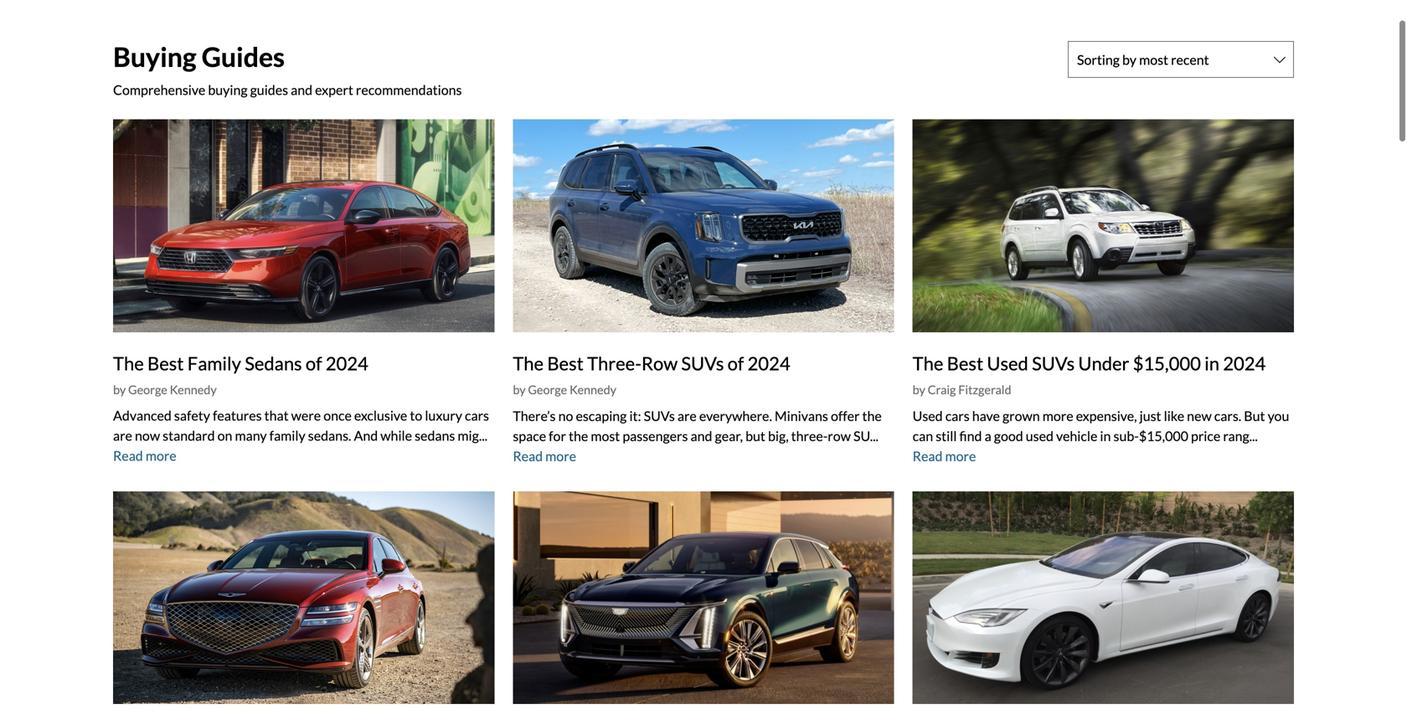 Task type: locate. For each thing, give the bounding box(es) containing it.
by left "craig"
[[913, 383, 926, 397]]

the best used suvs under $15,000 in 2024 image
[[913, 119, 1295, 332]]

suvs left under
[[1032, 353, 1075, 374]]

have
[[973, 408, 1000, 424]]

0 horizontal spatial used
[[913, 408, 943, 424]]

and left the gear,
[[691, 428, 713, 444]]

1 vertical spatial used
[[913, 408, 943, 424]]

comprehensive
[[113, 82, 206, 98]]

the up advanced
[[113, 353, 144, 374]]

0 vertical spatial are
[[678, 408, 697, 424]]

1 horizontal spatial read
[[513, 448, 543, 464]]

2 kennedy from the left
[[570, 383, 617, 397]]

1 horizontal spatial used
[[987, 353, 1029, 374]]

1 horizontal spatial by
[[513, 383, 526, 397]]

read down can
[[913, 448, 943, 464]]

2024 up the but
[[1224, 353, 1266, 374]]

1 horizontal spatial the
[[513, 353, 544, 374]]

3 best from the left
[[947, 353, 984, 374]]

by up advanced
[[113, 383, 126, 397]]

used up fitzgerald
[[987, 353, 1029, 374]]

by for the best three-row suvs of 2024
[[513, 383, 526, 397]]

1 cars from the left
[[465, 408, 489, 424]]

2024 up minivans
[[748, 353, 791, 374]]

by george kennedy up advanced
[[113, 383, 217, 397]]

more down find
[[946, 448, 977, 464]]

0 vertical spatial the
[[863, 408, 882, 424]]

more
[[1043, 408, 1074, 424], [146, 448, 177, 464], [546, 448, 577, 464], [946, 448, 977, 464]]

kennedy up escaping
[[570, 383, 617, 397]]

three-
[[587, 353, 642, 374]]

$15,000
[[1133, 353, 1202, 374], [1140, 428, 1189, 444]]

2 by george kennedy from the left
[[513, 383, 617, 397]]

1 horizontal spatial the
[[863, 408, 882, 424]]

sedans.
[[308, 428, 351, 444]]

$15,000 up like
[[1133, 353, 1202, 374]]

vehicle
[[1057, 428, 1098, 444]]

read more link down for
[[513, 448, 577, 464]]

2 george from the left
[[528, 383, 567, 397]]

more inside there's no escaping it: suvs are everywhere. minivans offer the space for the most passengers and gear, but big, three-row su... read more
[[546, 448, 577, 464]]

read more link down now
[[113, 448, 177, 464]]

cars up still
[[946, 408, 970, 424]]

the up there's at bottom left
[[513, 353, 544, 374]]

by for the best family sedans of 2024
[[113, 383, 126, 397]]

rang...
[[1224, 428, 1259, 444]]

in down expensive, on the bottom right of page
[[1101, 428, 1112, 444]]

find
[[960, 428, 983, 444]]

minivans
[[775, 408, 829, 424]]

read more link
[[113, 448, 177, 464], [513, 448, 577, 464], [913, 448, 977, 464]]

1 george from the left
[[128, 383, 167, 397]]

0 horizontal spatial cars
[[465, 408, 489, 424]]

row
[[642, 353, 678, 374]]

while
[[381, 428, 412, 444]]

read more link for the best three-row suvs of 2024
[[513, 448, 577, 464]]

advanced safety features that were once exclusive to luxury cars are now standard on many family sedans. and while sedans mig... read more
[[113, 408, 489, 464]]

1 vertical spatial and
[[691, 428, 713, 444]]

2 read from the left
[[513, 448, 543, 464]]

big,
[[768, 428, 789, 444]]

0 horizontal spatial and
[[291, 82, 313, 98]]

3 read more link from the left
[[913, 448, 977, 464]]

2024
[[326, 353, 369, 374], [748, 353, 791, 374], [1224, 353, 1266, 374]]

2 horizontal spatial best
[[947, 353, 984, 374]]

and
[[291, 82, 313, 98], [691, 428, 713, 444]]

and right guides
[[291, 82, 313, 98]]

cars
[[465, 408, 489, 424], [946, 408, 970, 424]]

2 by from the left
[[513, 383, 526, 397]]

3 by from the left
[[913, 383, 926, 397]]

more up used
[[1043, 408, 1074, 424]]

more down for
[[546, 448, 577, 464]]

read more link for the best used suvs under $15,000 in 2024
[[913, 448, 977, 464]]

more down now
[[146, 448, 177, 464]]

passengers
[[623, 428, 688, 444]]

the
[[113, 353, 144, 374], [513, 353, 544, 374], [913, 353, 944, 374]]

1 horizontal spatial and
[[691, 428, 713, 444]]

kennedy up safety
[[170, 383, 217, 397]]

2 horizontal spatial read
[[913, 448, 943, 464]]

and
[[354, 428, 378, 444]]

2 horizontal spatial the
[[913, 353, 944, 374]]

used up can
[[913, 408, 943, 424]]

the right for
[[569, 428, 588, 444]]

in inside used cars have grown more expensive, just like new cars. but you can still find a good used vehicle in sub-$15,000 price rang... read more
[[1101, 428, 1112, 444]]

1 by george kennedy from the left
[[113, 383, 217, 397]]

the for the best family sedans of 2024
[[113, 353, 144, 374]]

exclusive
[[354, 408, 408, 424]]

read
[[113, 448, 143, 464], [513, 448, 543, 464], [913, 448, 943, 464]]

grown
[[1003, 408, 1040, 424]]

can
[[913, 428, 934, 444]]

features
[[213, 408, 262, 424]]

1 horizontal spatial in
[[1205, 353, 1220, 374]]

the best family sedans of 2024
[[113, 353, 369, 374]]

1 read from the left
[[113, 448, 143, 464]]

gear,
[[715, 428, 743, 444]]

0 horizontal spatial read
[[113, 448, 143, 464]]

cars up the mig...
[[465, 408, 489, 424]]

1 the from the left
[[113, 353, 144, 374]]

of right the sedans
[[306, 353, 322, 374]]

price
[[1192, 428, 1221, 444]]

2 read more link from the left
[[513, 448, 577, 464]]

1 horizontal spatial read more link
[[513, 448, 577, 464]]

2 best from the left
[[547, 353, 584, 374]]

1 horizontal spatial george
[[528, 383, 567, 397]]

george up advanced
[[128, 383, 167, 397]]

on
[[218, 428, 232, 444]]

1 horizontal spatial kennedy
[[570, 383, 617, 397]]

a
[[985, 428, 992, 444]]

most
[[591, 428, 620, 444]]

1 vertical spatial $15,000
[[1140, 428, 1189, 444]]

new
[[1188, 408, 1212, 424]]

by up there's at bottom left
[[513, 383, 526, 397]]

0 vertical spatial and
[[291, 82, 313, 98]]

cars inside advanced safety features that were once exclusive to luxury cars are now standard on many family sedans. and while sedans mig... read more
[[465, 408, 489, 424]]

read down now
[[113, 448, 143, 464]]

sedans
[[415, 428, 455, 444]]

1 horizontal spatial are
[[678, 408, 697, 424]]

1 horizontal spatial by george kennedy
[[513, 383, 617, 397]]

the for the best used suvs under $15,000 in 2024
[[913, 353, 944, 374]]

used cars have grown more expensive, just like new cars. but you can still find a good used vehicle in sub-$15,000 price rang... read more
[[913, 408, 1290, 464]]

2 of from the left
[[728, 353, 744, 374]]

0 horizontal spatial by
[[113, 383, 126, 397]]

best for used
[[947, 353, 984, 374]]

expensive,
[[1077, 408, 1138, 424]]

guides
[[250, 82, 288, 98]]

the best three-row suvs of 2024 link
[[513, 353, 791, 374]]

0 horizontal spatial the
[[569, 428, 588, 444]]

1 best from the left
[[147, 353, 184, 374]]

the up "craig"
[[913, 353, 944, 374]]

guides
[[202, 41, 285, 73]]

suvs up passengers
[[644, 408, 675, 424]]

to
[[410, 408, 423, 424]]

0 horizontal spatial best
[[147, 353, 184, 374]]

1 horizontal spatial best
[[547, 353, 584, 374]]

0 horizontal spatial the
[[113, 353, 144, 374]]

1 horizontal spatial cars
[[946, 408, 970, 424]]

1 horizontal spatial suvs
[[682, 353, 724, 374]]

suvs right row
[[682, 353, 724, 374]]

the best family sedans of 2024 image
[[113, 119, 495, 332]]

kennedy
[[170, 383, 217, 397], [570, 383, 617, 397]]

no
[[559, 408, 573, 424]]

by george kennedy
[[113, 383, 217, 397], [513, 383, 617, 397]]

kennedy for three-
[[570, 383, 617, 397]]

in up new
[[1205, 353, 1220, 374]]

0 horizontal spatial kennedy
[[170, 383, 217, 397]]

0 horizontal spatial are
[[113, 428, 132, 444]]

by
[[113, 383, 126, 397], [513, 383, 526, 397], [913, 383, 926, 397]]

1 vertical spatial in
[[1101, 428, 1112, 444]]

by george kennedy for three-
[[513, 383, 617, 397]]

2 cars from the left
[[946, 408, 970, 424]]

george up there's at bottom left
[[528, 383, 567, 397]]

three-
[[792, 428, 828, 444]]

escaping
[[576, 408, 627, 424]]

good
[[994, 428, 1024, 444]]

2 horizontal spatial by
[[913, 383, 926, 397]]

george
[[128, 383, 167, 397], [528, 383, 567, 397]]

0 horizontal spatial read more link
[[113, 448, 177, 464]]

0 horizontal spatial in
[[1101, 428, 1112, 444]]

the
[[863, 408, 882, 424], [569, 428, 588, 444]]

0 horizontal spatial 2024
[[326, 353, 369, 374]]

suvs
[[682, 353, 724, 374], [1032, 353, 1075, 374], [644, 408, 675, 424]]

suvs inside there's no escaping it: suvs are everywhere. minivans offer the space for the most passengers and gear, but big, three-row su... read more
[[644, 408, 675, 424]]

best left family
[[147, 353, 184, 374]]

of
[[306, 353, 322, 374], [728, 353, 744, 374]]

are left now
[[113, 428, 132, 444]]

in
[[1205, 353, 1220, 374], [1101, 428, 1112, 444]]

0 horizontal spatial george
[[128, 383, 167, 397]]

it:
[[630, 408, 642, 424]]

0 vertical spatial used
[[987, 353, 1029, 374]]

george for the best family sedans of 2024
[[128, 383, 167, 397]]

are
[[678, 408, 697, 424], [113, 428, 132, 444]]

1 vertical spatial are
[[113, 428, 132, 444]]

read inside there's no escaping it: suvs are everywhere. minivans offer the space for the most passengers and gear, but big, three-row su... read more
[[513, 448, 543, 464]]

1 horizontal spatial 2024
[[748, 353, 791, 374]]

of up everywhere. on the bottom
[[728, 353, 744, 374]]

read more link down still
[[913, 448, 977, 464]]

the up 'su...'
[[863, 408, 882, 424]]

0 vertical spatial in
[[1205, 353, 1220, 374]]

0 horizontal spatial suvs
[[644, 408, 675, 424]]

read down space
[[513, 448, 543, 464]]

0 vertical spatial $15,000
[[1133, 353, 1202, 374]]

space
[[513, 428, 546, 444]]

offer
[[831, 408, 860, 424]]

used inside used cars have grown more expensive, just like new cars. but you can still find a good used vehicle in sub-$15,000 price rang... read more
[[913, 408, 943, 424]]

used
[[987, 353, 1029, 374], [913, 408, 943, 424]]

3 2024 from the left
[[1224, 353, 1266, 374]]

by george kennedy up no
[[513, 383, 617, 397]]

read more link for the best family sedans of 2024
[[113, 448, 177, 464]]

are up passengers
[[678, 408, 697, 424]]

1 read more link from the left
[[113, 448, 177, 464]]

but
[[1245, 408, 1266, 424]]

1 kennedy from the left
[[170, 383, 217, 397]]

advanced
[[113, 408, 172, 424]]

0 horizontal spatial by george kennedy
[[113, 383, 217, 397]]

0 horizontal spatial of
[[306, 353, 322, 374]]

best left three-
[[547, 353, 584, 374]]

2 the from the left
[[513, 353, 544, 374]]

the best used electric cars in 2023 image
[[913, 492, 1295, 705]]

1 of from the left
[[306, 353, 322, 374]]

$15,000 down like
[[1140, 428, 1189, 444]]

2 horizontal spatial 2024
[[1224, 353, 1266, 374]]

2 horizontal spatial read more link
[[913, 448, 977, 464]]

everywhere.
[[700, 408, 772, 424]]

1 horizontal spatial of
[[728, 353, 744, 374]]

2 2024 from the left
[[748, 353, 791, 374]]

2024 up once
[[326, 353, 369, 374]]

1 by from the left
[[113, 383, 126, 397]]

best up by craig fitzgerald
[[947, 353, 984, 374]]

3 read from the left
[[913, 448, 943, 464]]

3 the from the left
[[913, 353, 944, 374]]

best
[[147, 353, 184, 374], [547, 353, 584, 374], [947, 353, 984, 374]]



Task type: describe. For each thing, give the bounding box(es) containing it.
family
[[187, 353, 241, 374]]

suvs for the best three-row suvs of 2024
[[682, 353, 724, 374]]

standard
[[163, 428, 215, 444]]

the best used suvs under $15,000 in 2024 link
[[913, 353, 1266, 374]]

for
[[549, 428, 566, 444]]

recommendations
[[356, 82, 462, 98]]

the for the best three-row suvs of 2024
[[513, 353, 544, 374]]

buying
[[208, 82, 248, 98]]

best for three-
[[547, 353, 584, 374]]

cars.
[[1215, 408, 1242, 424]]

suvs for there's no escaping it: suvs are everywhere. minivans offer the space for the most passengers and gear, but big, three-row su... read more
[[644, 408, 675, 424]]

fitzgerald
[[959, 383, 1012, 397]]

kennedy for family
[[170, 383, 217, 397]]

sub-
[[1114, 428, 1140, 444]]

by george kennedy for family
[[113, 383, 217, 397]]

best for family
[[147, 353, 184, 374]]

buying guides
[[113, 41, 285, 73]]

the best three-row suvs of 2024 image
[[513, 119, 895, 332]]

now
[[135, 428, 160, 444]]

are inside advanced safety features that were once exclusive to luxury cars are now standard on many family sedans. and while sedans mig... read more
[[113, 428, 132, 444]]

1 2024 from the left
[[326, 353, 369, 374]]

the best sedans of 2024 image
[[113, 492, 495, 705]]

sedans
[[245, 353, 302, 374]]

just
[[1140, 408, 1162, 424]]

there's
[[513, 408, 556, 424]]

by for the best used suvs under $15,000 in 2024
[[913, 383, 926, 397]]

the best family sedans of 2024 link
[[113, 353, 369, 374]]

you
[[1268, 408, 1290, 424]]

and inside there's no escaping it: suvs are everywhere. minivans offer the space for the most passengers and gear, but big, three-row su... read more
[[691, 428, 713, 444]]

by craig fitzgerald
[[913, 383, 1012, 397]]

chevron down image
[[1275, 53, 1286, 66]]

buying
[[113, 41, 197, 73]]

still
[[936, 428, 957, 444]]

comprehensive buying guides and expert recommendations
[[113, 82, 462, 98]]

more inside advanced safety features that were once exclusive to luxury cars are now standard on many family sedans. and while sedans mig... read more
[[146, 448, 177, 464]]

su...
[[854, 428, 879, 444]]

$15,000 inside used cars have grown more expensive, just like new cars. but you can still find a good used vehicle in sub-$15,000 price rang... read more
[[1140, 428, 1189, 444]]

safety
[[174, 408, 210, 424]]

family
[[270, 428, 306, 444]]

2 horizontal spatial suvs
[[1032, 353, 1075, 374]]

are inside there's no escaping it: suvs are everywhere. minivans offer the space for the most passengers and gear, but big, three-row su... read more
[[678, 408, 697, 424]]

under
[[1079, 353, 1130, 374]]

there's no escaping it: suvs are everywhere. minivans offer the space for the most passengers and gear, but big, three-row su... read more
[[513, 408, 882, 464]]

used
[[1026, 428, 1054, 444]]

row
[[828, 428, 851, 444]]

but
[[746, 428, 766, 444]]

were
[[291, 408, 321, 424]]

the best three-row suvs of 2024
[[513, 353, 791, 374]]

luxury
[[425, 408, 463, 424]]

many
[[235, 428, 267, 444]]

that
[[264, 408, 289, 424]]

the best used suvs under $15,000 in 2024
[[913, 353, 1266, 374]]

mig...
[[458, 428, 488, 444]]

once
[[324, 408, 352, 424]]

george for the best three-row suvs of 2024
[[528, 383, 567, 397]]

craig
[[928, 383, 956, 397]]

read inside advanced safety features that were once exclusive to luxury cars are now standard on many family sedans. and while sedans mig... read more
[[113, 448, 143, 464]]

expert
[[315, 82, 353, 98]]

like
[[1164, 408, 1185, 424]]

the best electric car companies image
[[513, 492, 895, 705]]

read inside used cars have grown more expensive, just like new cars. but you can still find a good used vehicle in sub-$15,000 price rang... read more
[[913, 448, 943, 464]]

1 vertical spatial the
[[569, 428, 588, 444]]

cars inside used cars have grown more expensive, just like new cars. but you can still find a good used vehicle in sub-$15,000 price rang... read more
[[946, 408, 970, 424]]



Task type: vqa. For each thing, say whether or not it's contained in the screenshot.


